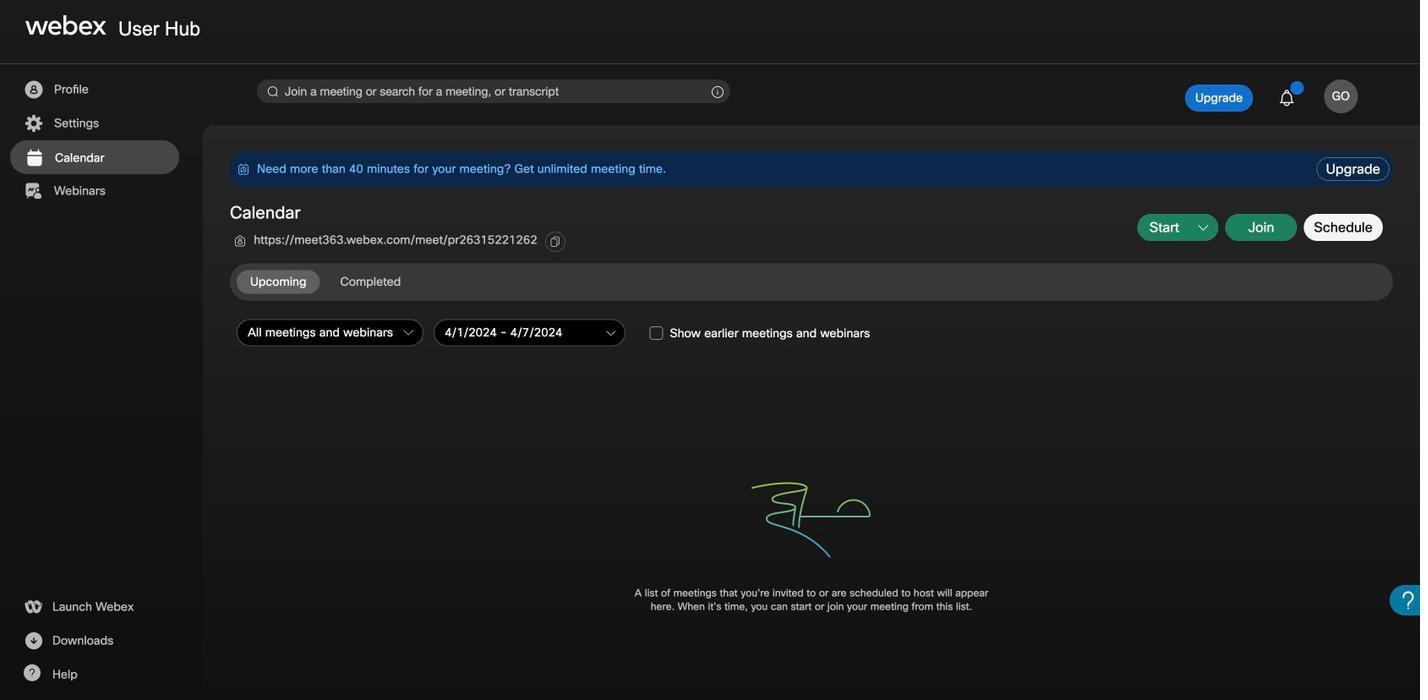 Task type: vqa. For each thing, say whether or not it's contained in the screenshot.
text box
no



Task type: describe. For each thing, give the bounding box(es) containing it.
mds meetings_filled image
[[24, 148, 45, 168]]

mds settings_filled image
[[23, 113, 44, 134]]

start a meeting options image
[[1198, 223, 1209, 233]]

Join a meeting or search for a meeting, or transcript text field
[[257, 79, 730, 103]]

2 tab from the left
[[327, 270, 414, 294]]

copy image
[[549, 236, 561, 248]]

mds message queing_bold image
[[237, 162, 250, 176]]

ng help active image
[[23, 665, 41, 681]]



Task type: locate. For each thing, give the bounding box(es) containing it.
region
[[230, 152, 1314, 186]]

mds webinar_filled image
[[23, 181, 44, 201]]

0 horizontal spatial tab
[[237, 270, 320, 294]]

mds people circle_filled image
[[23, 79, 44, 100]]

1 horizontal spatial tab
[[327, 270, 414, 294]]

cisco webex image
[[25, 15, 107, 36]]

mds webex helix filled image
[[23, 597, 43, 617]]

1 tab from the left
[[237, 270, 320, 294]]

mds content download_filled image
[[23, 631, 44, 651]]

tab list
[[237, 270, 421, 294]]

tab
[[237, 270, 320, 294], [327, 270, 414, 294]]

tab panel
[[230, 316, 1397, 659]]



